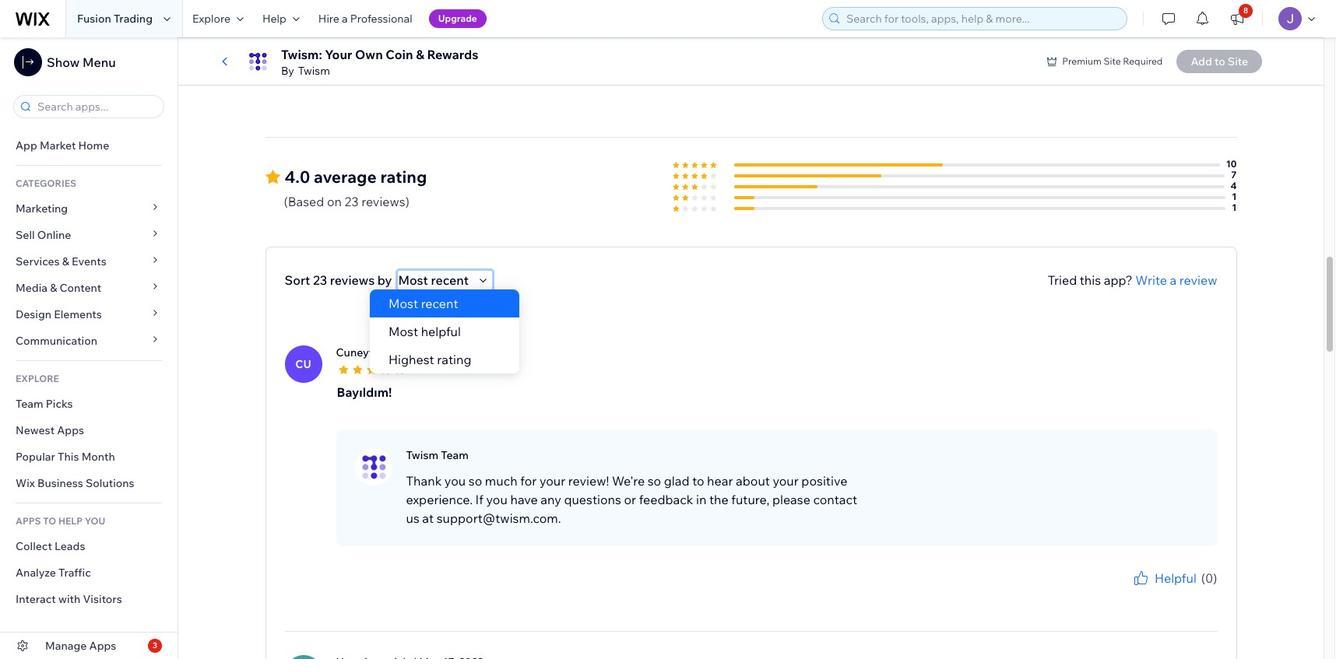 Task type: describe. For each thing, give the bounding box(es) containing it.
events
[[72, 255, 106, 269]]

bayıldım!
[[337, 384, 392, 400]]

10
[[1226, 158, 1237, 169]]

twism: your own coin & rewards by twism
[[281, 47, 478, 78]]

hire a professional link
[[309, 0, 422, 37]]

at
[[422, 511, 434, 526]]

app?
[[1104, 272, 1133, 288]]

demo
[[355, 68, 390, 84]]

analyze traffic link
[[0, 560, 178, 586]]

feedback inside thank you so much for your review! we're so glad to hear about your positive experience. if you have any questions or feedback in the future, please contact us at support@twism.com.
[[639, 492, 693, 507]]

team inside sidebar element
[[16, 397, 43, 411]]

cu
[[295, 357, 311, 371]]

popular this month link
[[0, 444, 178, 470]]

analyze
[[16, 566, 56, 580]]

app market home
[[16, 139, 109, 153]]

design
[[16, 308, 51, 322]]

have
[[510, 492, 538, 507]]

review
[[1180, 272, 1217, 288]]

4.0
[[285, 166, 310, 187]]

4
[[1231, 180, 1237, 191]]

services & events link
[[0, 248, 178, 275]]

by
[[377, 272, 392, 288]]

traffic
[[58, 566, 91, 580]]

write
[[1136, 272, 1167, 288]]

explore
[[192, 12, 230, 26]]

manage
[[45, 639, 87, 653]]

recent for most recent option
[[421, 296, 459, 311]]

marketing
[[16, 202, 68, 216]]

in
[[696, 492, 707, 507]]

visitors
[[83, 593, 122, 607]]

interact
[[16, 593, 56, 607]]

team picks link
[[0, 391, 178, 417]]

interact with visitors link
[[0, 586, 178, 613]]

recent for most recent button
[[431, 272, 469, 288]]

business
[[37, 477, 83, 491]]

you
[[85, 515, 105, 527]]

or
[[624, 492, 636, 507]]

contact
[[813, 492, 857, 507]]

support@twism.com.
[[437, 511, 561, 526]]

communication link
[[0, 328, 178, 354]]

0 vertical spatial 23
[[345, 194, 359, 209]]

twism:
[[281, 47, 322, 62]]

media & content
[[16, 281, 101, 295]]

1 horizontal spatial a
[[1170, 272, 1177, 288]]

Search apps... field
[[33, 96, 159, 118]]

much
[[485, 473, 518, 489]]

0 horizontal spatial your
[[540, 473, 566, 489]]

& inside twism: your own coin & rewards by twism
[[416, 47, 424, 62]]

upgrade button
[[429, 9, 487, 28]]

1 horizontal spatial your
[[773, 473, 799, 489]]

sell online link
[[0, 222, 178, 248]]

helpful button
[[1131, 569, 1197, 588]]

check
[[289, 68, 325, 84]]

if
[[475, 492, 484, 507]]

required
[[1123, 55, 1163, 67]]

most for most recent button
[[398, 272, 428, 288]]

reviews
[[330, 272, 375, 288]]

sell online
[[16, 228, 71, 242]]

you for thank you for your feedback
[[1123, 588, 1139, 599]]

twism inside twism: your own coin & rewards by twism
[[298, 64, 330, 78]]

marketing link
[[0, 195, 178, 222]]

team picks
[[16, 397, 73, 411]]

twism: your own coin & rewards logo image
[[244, 48, 272, 76]]

online
[[37, 228, 71, 242]]

most recent option
[[370, 289, 520, 317]]

manage apps
[[45, 639, 116, 653]]

tried this app? write a review
[[1048, 272, 1217, 288]]

content
[[60, 281, 101, 295]]

helpful
[[1155, 570, 1197, 586]]

us
[[406, 511, 420, 526]]

apps for newest apps
[[57, 424, 84, 438]]

0 horizontal spatial a
[[342, 12, 348, 26]]

app market home link
[[0, 132, 178, 159]]

show menu
[[47, 55, 116, 70]]

popular
[[16, 450, 55, 464]]

2 vertical spatial most
[[389, 324, 419, 339]]

average
[[314, 166, 377, 187]]

collect
[[16, 540, 52, 554]]

apps to help you
[[16, 515, 105, 527]]

media
[[16, 281, 48, 295]]

glad
[[664, 473, 690, 489]]

your
[[325, 47, 352, 62]]

1 horizontal spatial you
[[486, 492, 508, 507]]

thank you for your feedback
[[1094, 588, 1217, 599]]

most for most recent option
[[389, 296, 419, 311]]

1 so from the left
[[469, 473, 482, 489]]

wix business solutions
[[16, 477, 134, 491]]

newest apps link
[[0, 417, 178, 444]]

8 button
[[1220, 0, 1254, 37]]

rewards
[[427, 47, 478, 62]]

experience.
[[406, 492, 473, 507]]

collect leads link
[[0, 533, 178, 560]]

/
[[408, 345, 413, 359]]

professional
[[350, 12, 412, 26]]

newest apps
[[16, 424, 84, 438]]

& for events
[[62, 255, 69, 269]]

the
[[709, 492, 729, 507]]

1 vertical spatial for
[[1141, 588, 1153, 599]]

check app demo link
[[265, 67, 390, 85]]

twism team
[[406, 448, 469, 462]]

site
[[1104, 55, 1121, 67]]

thank for thank you for your feedback
[[1094, 588, 1121, 599]]

1 vertical spatial twism
[[406, 448, 438, 462]]

interact with visitors
[[16, 593, 122, 607]]



Task type: locate. For each thing, give the bounding box(es) containing it.
picks
[[46, 397, 73, 411]]

most inside option
[[389, 296, 419, 311]]

0 horizontal spatial twism
[[298, 64, 330, 78]]

feedback
[[639, 492, 693, 507], [1177, 588, 1217, 599]]

your up any
[[540, 473, 566, 489]]

leads
[[55, 540, 85, 554]]

1 1 from the top
[[1232, 190, 1237, 202]]

most recent inside button
[[398, 272, 469, 288]]

media & content link
[[0, 275, 178, 301]]

most recent up most recent option
[[398, 272, 469, 288]]

1 vertical spatial thank
[[1094, 588, 1121, 599]]

fusion trading
[[77, 12, 153, 26]]

0 vertical spatial most recent
[[398, 272, 469, 288]]

premium site required
[[1062, 55, 1163, 67]]

& left events
[[62, 255, 69, 269]]

recent down most recent button
[[421, 296, 459, 311]]

1 vertical spatial apps
[[89, 639, 116, 653]]

1 horizontal spatial &
[[62, 255, 69, 269]]

0 vertical spatial you
[[445, 473, 466, 489]]

0 vertical spatial app
[[328, 68, 353, 84]]

app down your
[[328, 68, 353, 84]]

8
[[1244, 5, 1248, 16]]

list box containing most recent
[[370, 289, 520, 373]]

0 vertical spatial twism
[[298, 64, 330, 78]]

menu
[[82, 55, 116, 70]]

0 horizontal spatial so
[[469, 473, 482, 489]]

most recent for most recent option
[[389, 296, 459, 311]]

we're
[[612, 473, 645, 489]]

0 vertical spatial &
[[416, 47, 424, 62]]

show
[[47, 55, 80, 70]]

so up if
[[469, 473, 482, 489]]

1 vertical spatial &
[[62, 255, 69, 269]]

thank left helpful button
[[1094, 588, 1121, 599]]

collect leads
[[16, 540, 85, 554]]

list box
[[370, 289, 520, 373]]

questions
[[564, 492, 621, 507]]

app
[[328, 68, 353, 84], [16, 139, 37, 153]]

0 horizontal spatial &
[[50, 281, 57, 295]]

23 right on
[[345, 194, 359, 209]]

feedback down (0)
[[1177, 588, 1217, 599]]

& for content
[[50, 281, 57, 295]]

home
[[78, 139, 109, 153]]

most down by
[[389, 296, 419, 311]]

wix business solutions link
[[0, 470, 178, 497]]

a right hire
[[342, 12, 348, 26]]

most right by
[[398, 272, 428, 288]]

newest
[[16, 424, 55, 438]]

show menu button
[[14, 48, 116, 76]]

most inside button
[[398, 272, 428, 288]]

1 horizontal spatial thank
[[1094, 588, 1121, 599]]

recent up most recent option
[[431, 272, 469, 288]]

sell
[[16, 228, 35, 242]]

thank inside thank you so much for your review! we're so glad to hear about your positive experience. if you have any questions or feedback in the future, please contact us at support@twism.com.
[[406, 473, 442, 489]]

(based
[[284, 194, 324, 209]]

recent inside button
[[431, 272, 469, 288]]

helpful
[[421, 324, 461, 339]]

1 vertical spatial you
[[486, 492, 508, 507]]

1 vertical spatial rating
[[437, 352, 472, 367]]

thank you so much for your review! we're so glad to hear about your positive experience. if you have any questions or feedback in the future, please contact us at support@twism.com.
[[406, 473, 857, 526]]

0 vertical spatial for
[[520, 473, 537, 489]]

coin
[[386, 47, 413, 62]]

about
[[736, 473, 770, 489]]

rating up 'reviews)'
[[380, 166, 427, 187]]

0 vertical spatial thank
[[406, 473, 442, 489]]

0 horizontal spatial for
[[520, 473, 537, 489]]

apps
[[16, 515, 41, 527]]

2 horizontal spatial your
[[1155, 588, 1175, 599]]

app left market
[[16, 139, 37, 153]]

0 horizontal spatial apps
[[57, 424, 84, 438]]

on
[[327, 194, 342, 209]]

highest
[[389, 352, 435, 367]]

explore
[[16, 373, 59, 385]]

2 1 from the top
[[1232, 201, 1237, 213]]

twism down twism:
[[298, 64, 330, 78]]

1 vertical spatial feedback
[[1177, 588, 1217, 599]]

upgrade
[[438, 12, 477, 24]]

thank up experience. at the left bottom of the page
[[406, 473, 442, 489]]

1 vertical spatial app
[[16, 139, 37, 153]]

apps
[[57, 424, 84, 438], [89, 639, 116, 653]]

any
[[541, 492, 561, 507]]

communication
[[16, 334, 100, 348]]

0 horizontal spatial app
[[16, 139, 37, 153]]

feedback down the glad
[[639, 492, 693, 507]]

0 horizontal spatial feedback
[[639, 492, 693, 507]]

23 right sort
[[313, 272, 327, 288]]

2 horizontal spatial you
[[1123, 588, 1139, 599]]

you for thank you so much for your review! we're so glad to hear about your positive experience. if you have any questions or feedback in the future, please contact us at support@twism.com.
[[445, 473, 466, 489]]

thank for thank you so much for your review! we're so glad to hear about your positive experience. if you have any questions or feedback in the future, please contact us at support@twism.com.
[[406, 473, 442, 489]]

0 horizontal spatial thank
[[406, 473, 442, 489]]

most
[[398, 272, 428, 288], [389, 296, 419, 311], [389, 324, 419, 339]]

0 vertical spatial feedback
[[639, 492, 693, 507]]

1 vertical spatial most
[[389, 296, 419, 311]]

1 horizontal spatial team
[[441, 448, 469, 462]]

recent inside option
[[421, 296, 459, 311]]

3
[[153, 641, 157, 651]]

1 vertical spatial team
[[441, 448, 469, 462]]

most recent button
[[398, 271, 492, 289]]

2023
[[454, 345, 480, 359]]

help
[[262, 12, 286, 26]]

most up cuneytbuhari / nov 11, 2023
[[389, 324, 419, 339]]

(based on 23 reviews)
[[284, 194, 410, 209]]

1 horizontal spatial for
[[1141, 588, 1153, 599]]

sort 23 reviews by
[[285, 272, 392, 288]]

1 horizontal spatial app
[[328, 68, 353, 84]]

recent
[[431, 272, 469, 288], [421, 296, 459, 311]]

1 horizontal spatial apps
[[89, 639, 116, 653]]

apps up this
[[57, 424, 84, 438]]

a right write
[[1170, 272, 1177, 288]]

1 horizontal spatial feedback
[[1177, 588, 1217, 599]]

you
[[445, 473, 466, 489], [486, 492, 508, 507], [1123, 588, 1139, 599]]

for inside thank you so much for your review! we're so glad to hear about your positive experience. if you have any questions or feedback in the future, please contact us at support@twism.com.
[[520, 473, 537, 489]]

hire
[[318, 12, 339, 26]]

1 vertical spatial most recent
[[389, 296, 459, 311]]

most recent for most recent button
[[398, 272, 469, 288]]

hire a professional
[[318, 12, 412, 26]]

most recent inside option
[[389, 296, 459, 311]]

1 horizontal spatial so
[[648, 473, 661, 489]]

2 vertical spatial you
[[1123, 588, 1139, 599]]

your
[[540, 473, 566, 489], [773, 473, 799, 489], [1155, 588, 1175, 599]]

sidebar element
[[0, 37, 178, 660]]

elements
[[54, 308, 102, 322]]

so left the glad
[[648, 473, 661, 489]]

your down helpful
[[1155, 588, 1175, 599]]

your up please on the right of the page
[[773, 473, 799, 489]]

team up experience. at the left bottom of the page
[[441, 448, 469, 462]]

most helpful
[[389, 324, 461, 339]]

0 vertical spatial recent
[[431, 272, 469, 288]]

1 down 7
[[1232, 190, 1237, 202]]

0 horizontal spatial 23
[[313, 272, 327, 288]]

0 vertical spatial a
[[342, 12, 348, 26]]

positive
[[802, 473, 848, 489]]

rating right nov
[[437, 352, 472, 367]]

cuneytbuhari
[[336, 345, 406, 359]]

most recent up most helpful
[[389, 296, 459, 311]]

0 vertical spatial apps
[[57, 424, 84, 438]]

app inside sidebar element
[[16, 139, 37, 153]]

0 horizontal spatial rating
[[380, 166, 427, 187]]

apps for manage apps
[[89, 639, 116, 653]]

2 so from the left
[[648, 473, 661, 489]]

0 horizontal spatial team
[[16, 397, 43, 411]]

Search for tools, apps, help & more... field
[[842, 8, 1122, 30]]

t w image
[[355, 448, 392, 486]]

with
[[58, 593, 80, 607]]

0 horizontal spatial you
[[445, 473, 466, 489]]

1 horizontal spatial twism
[[406, 448, 438, 462]]

check app demo
[[289, 68, 390, 84]]

a
[[342, 12, 348, 26], [1170, 272, 1177, 288]]

0 vertical spatial rating
[[380, 166, 427, 187]]

to
[[692, 473, 704, 489]]

& right media
[[50, 281, 57, 295]]

& right coin
[[416, 47, 424, 62]]

2 vertical spatial &
[[50, 281, 57, 295]]

nov
[[416, 345, 436, 359]]

0 vertical spatial team
[[16, 397, 43, 411]]

1 vertical spatial 23
[[313, 272, 327, 288]]

popular this month
[[16, 450, 115, 464]]

team down explore
[[16, 397, 43, 411]]

month
[[81, 450, 115, 464]]

1 horizontal spatial 23
[[345, 194, 359, 209]]

1 down 4
[[1232, 201, 1237, 213]]

services & events
[[16, 255, 106, 269]]

0 vertical spatial most
[[398, 272, 428, 288]]

1 horizontal spatial rating
[[437, 352, 472, 367]]

twism up experience. at the left bottom of the page
[[406, 448, 438, 462]]

2 horizontal spatial &
[[416, 47, 424, 62]]

solutions
[[86, 477, 134, 491]]

1 vertical spatial recent
[[421, 296, 459, 311]]

apps right manage
[[89, 639, 116, 653]]

4.0 average rating
[[285, 166, 427, 187]]

1 vertical spatial a
[[1170, 272, 1177, 288]]

reviews)
[[361, 194, 410, 209]]

twism
[[298, 64, 330, 78], [406, 448, 438, 462]]

1
[[1232, 190, 1237, 202], [1232, 201, 1237, 213]]



Task type: vqa. For each thing, say whether or not it's contained in the screenshot.
Period
no



